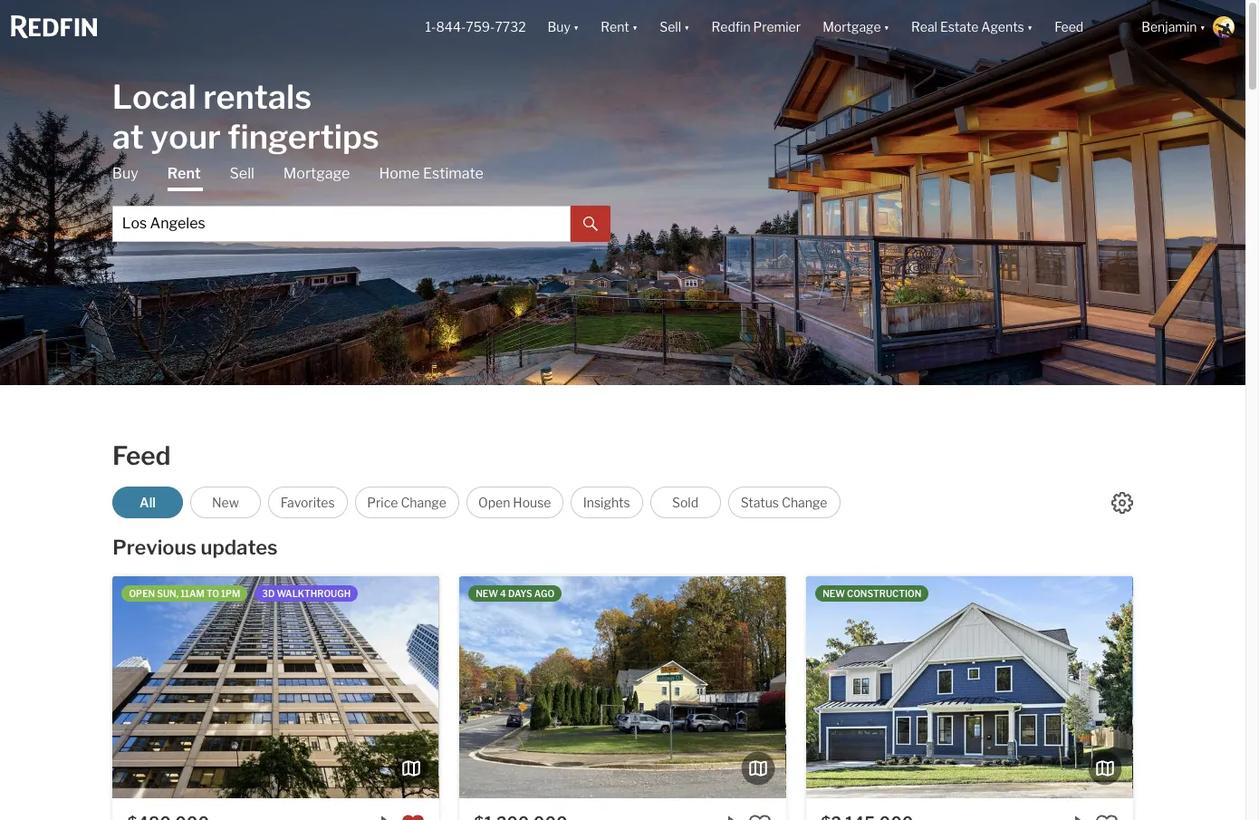 Task type: describe. For each thing, give the bounding box(es) containing it.
11am
[[180, 588, 205, 599]]

home
[[379, 164, 420, 182]]

real
[[912, 19, 938, 35]]

1pm
[[221, 588, 240, 599]]

price
[[367, 495, 398, 510]]

user photo image
[[1213, 16, 1235, 38]]

1 vertical spatial feed
[[112, 440, 171, 471]]

new for new construction
[[823, 588, 845, 599]]

estimate
[[423, 164, 484, 182]]

rent ▾ button
[[601, 0, 638, 54]]

premier
[[754, 19, 801, 35]]

tab list containing buy
[[112, 164, 611, 242]]

change for price change
[[401, 495, 447, 510]]

Favorites radio
[[268, 487, 348, 518]]

feed inside button
[[1055, 19, 1084, 35]]

City, Address, School, Building, ZIP search field
[[112, 205, 571, 242]]

benjamin ▾
[[1142, 19, 1206, 35]]

sun,
[[157, 588, 179, 599]]

to
[[207, 588, 219, 599]]

844-
[[436, 19, 466, 35]]

buy ▾ button
[[537, 0, 590, 54]]

1-844-759-7732 link
[[426, 19, 526, 35]]

feed button
[[1044, 0, 1131, 54]]

Insights radio
[[571, 487, 643, 518]]

favorite button checkbox for to
[[401, 813, 425, 820]]

sell ▾ button
[[649, 0, 701, 54]]

days
[[508, 588, 533, 599]]

favorite button checkbox for ago
[[748, 813, 772, 820]]

3 favorite button checkbox from the left
[[1095, 813, 1119, 820]]

2 photo of 207 courthouse cir sw, vienna, va 22180 image from the left
[[807, 576, 1133, 798]]

2 photo of 401 ne holloway ct, vienna, va 22180 image from the left
[[460, 576, 786, 798]]

buy link
[[112, 164, 138, 184]]

sell link
[[230, 164, 254, 184]]

favorite button image for new 4 days ago
[[748, 813, 772, 820]]

benjamin
[[1142, 19, 1198, 35]]

sell for sell ▾
[[660, 19, 682, 35]]

3 photo of 401 ne holloway ct, vienna, va 22180 image from the left
[[786, 576, 1113, 798]]

open house
[[478, 495, 551, 510]]

previous updates
[[113, 536, 278, 559]]

mortgage ▾ button
[[823, 0, 890, 54]]

buy ▾ button
[[548, 0, 579, 54]]

buy ▾
[[548, 19, 579, 35]]

real estate agents ▾ button
[[901, 0, 1044, 54]]

Price Change radio
[[355, 487, 459, 518]]

mortgage link
[[283, 164, 350, 184]]

7732
[[495, 19, 526, 35]]

favorite button image for new construction
[[1095, 813, 1119, 820]]

change for status change
[[782, 495, 828, 510]]

▾ for sell ▾
[[684, 19, 690, 35]]

buy for buy
[[112, 164, 138, 182]]

Status Change radio
[[728, 487, 841, 518]]

status change
[[741, 495, 828, 510]]

1-844-759-7732
[[426, 19, 526, 35]]

insights
[[583, 495, 630, 510]]

1 photo of 30 e huron st #5007, chicago, il 60611 image from the left
[[0, 576, 113, 798]]

1 photo of 207 courthouse cir sw, vienna, va 22180 image from the left
[[480, 576, 807, 798]]

status
[[741, 495, 779, 510]]

mortgage ▾
[[823, 19, 890, 35]]

open
[[478, 495, 511, 510]]

1 photo of 401 ne holloway ct, vienna, va 22180 image from the left
[[133, 576, 460, 798]]

redfin premier button
[[701, 0, 812, 54]]

price change
[[367, 495, 447, 510]]



Task type: vqa. For each thing, say whether or not it's contained in the screenshot.
the change corresponding to Status Change
yes



Task type: locate. For each thing, give the bounding box(es) containing it.
open sun, 11am to 1pm
[[129, 588, 240, 599]]

rent for rent ▾
[[601, 19, 630, 35]]

new
[[476, 588, 498, 599], [823, 588, 845, 599]]

new construction
[[823, 588, 922, 599]]

submit search image
[[583, 217, 598, 231]]

5 ▾ from the left
[[1027, 19, 1033, 35]]

your
[[151, 116, 221, 156]]

1 favorite button checkbox from the left
[[401, 813, 425, 820]]

0 vertical spatial mortgage
[[823, 19, 881, 35]]

real estate agents ▾ link
[[912, 0, 1033, 54]]

new for new 4 days ago
[[476, 588, 498, 599]]

0 horizontal spatial rent
[[167, 164, 201, 182]]

rent ▾ button
[[590, 0, 649, 54]]

▾ left real
[[884, 19, 890, 35]]

1 horizontal spatial rent
[[601, 19, 630, 35]]

redfin
[[712, 19, 751, 35]]

home estimate link
[[379, 164, 484, 184]]

photo of 30 e huron st #5007, chicago, il 60611 image
[[0, 576, 113, 798], [113, 576, 439, 798], [439, 576, 766, 798]]

favorite button checkbox
[[401, 813, 425, 820], [748, 813, 772, 820], [1095, 813, 1119, 820]]

change right status
[[782, 495, 828, 510]]

1 new from the left
[[476, 588, 498, 599]]

rent ▾
[[601, 19, 638, 35]]

1 vertical spatial rent
[[167, 164, 201, 182]]

1 vertical spatial buy
[[112, 164, 138, 182]]

1 horizontal spatial favorite button checkbox
[[748, 813, 772, 820]]

3d
[[262, 588, 275, 599]]

2 favorite button image from the left
[[1095, 813, 1119, 820]]

▾
[[574, 19, 579, 35], [632, 19, 638, 35], [684, 19, 690, 35], [884, 19, 890, 35], [1027, 19, 1033, 35], [1200, 19, 1206, 35]]

▾ for rent ▾
[[632, 19, 638, 35]]

mortgage
[[823, 19, 881, 35], [283, 164, 350, 182]]

Open House radio
[[466, 487, 564, 518]]

0 vertical spatial rent
[[601, 19, 630, 35]]

3 ▾ from the left
[[684, 19, 690, 35]]

1 horizontal spatial feed
[[1055, 19, 1084, 35]]

Sold radio
[[650, 487, 721, 518]]

mortgage for mortgage
[[283, 164, 350, 182]]

previous
[[113, 536, 197, 559]]

rent link
[[167, 164, 201, 191]]

▾ for buy ▾
[[574, 19, 579, 35]]

▾ left rent ▾
[[574, 19, 579, 35]]

1 ▾ from the left
[[574, 19, 579, 35]]

walkthrough
[[277, 588, 351, 599]]

0 horizontal spatial new
[[476, 588, 498, 599]]

▾ right agents
[[1027, 19, 1033, 35]]

sold
[[672, 495, 699, 510]]

feed up all option
[[112, 440, 171, 471]]

1 horizontal spatial buy
[[548, 19, 571, 35]]

change right "price"
[[401, 495, 447, 510]]

sell inside tab list
[[230, 164, 254, 182]]

agents
[[982, 19, 1025, 35]]

mortgage inside dropdown button
[[823, 19, 881, 35]]

mortgage ▾ button
[[812, 0, 901, 54]]

real estate agents ▾
[[912, 19, 1033, 35]]

option group
[[112, 487, 841, 518]]

sell inside dropdown button
[[660, 19, 682, 35]]

home estimate
[[379, 164, 484, 182]]

1-
[[426, 19, 436, 35]]

change inside option
[[782, 495, 828, 510]]

estate
[[941, 19, 979, 35]]

new left the construction
[[823, 588, 845, 599]]

new left 4 on the left bottom
[[476, 588, 498, 599]]

4
[[500, 588, 506, 599]]

buy inside dropdown button
[[548, 19, 571, 35]]

0 horizontal spatial mortgage
[[283, 164, 350, 182]]

house
[[513, 495, 551, 510]]

▾ left redfin
[[684, 19, 690, 35]]

new 4 days ago
[[476, 588, 555, 599]]

change inside radio
[[401, 495, 447, 510]]

sell right rent ▾
[[660, 19, 682, 35]]

buy down at
[[112, 164, 138, 182]]

feed right agents
[[1055, 19, 1084, 35]]

1 horizontal spatial sell
[[660, 19, 682, 35]]

buy right 7732
[[548, 19, 571, 35]]

3d walkthrough
[[262, 588, 351, 599]]

rent
[[601, 19, 630, 35], [167, 164, 201, 182]]

sell ▾
[[660, 19, 690, 35]]

new
[[212, 495, 239, 510]]

photo of 207 courthouse cir sw, vienna, va 22180 image
[[480, 576, 807, 798], [807, 576, 1133, 798], [1133, 576, 1260, 798]]

local
[[112, 77, 196, 116]]

option group containing all
[[112, 487, 841, 518]]

favorites
[[281, 495, 335, 510]]

0 horizontal spatial sell
[[230, 164, 254, 182]]

1 favorite button image from the left
[[748, 813, 772, 820]]

1 horizontal spatial change
[[782, 495, 828, 510]]

sell ▾ button
[[660, 0, 690, 54]]

open
[[129, 588, 155, 599]]

▾ for benjamin ▾
[[1200, 19, 1206, 35]]

change
[[401, 495, 447, 510], [782, 495, 828, 510]]

sell down local rentals at your fingertips on the top left of the page
[[230, 164, 254, 182]]

tab list
[[112, 164, 611, 242]]

feed
[[1055, 19, 1084, 35], [112, 440, 171, 471]]

favorite button image
[[748, 813, 772, 820], [1095, 813, 1119, 820]]

all
[[140, 495, 156, 510]]

4 ▾ from the left
[[884, 19, 890, 35]]

fingertips
[[228, 116, 379, 156]]

ago
[[535, 588, 555, 599]]

0 vertical spatial buy
[[548, 19, 571, 35]]

rent right buy ▾
[[601, 19, 630, 35]]

2 photo of 30 e huron st #5007, chicago, il 60611 image from the left
[[113, 576, 439, 798]]

rent down your
[[167, 164, 201, 182]]

updates
[[201, 536, 278, 559]]

1 change from the left
[[401, 495, 447, 510]]

buy
[[548, 19, 571, 35], [112, 164, 138, 182]]

All radio
[[112, 487, 183, 518]]

1 vertical spatial sell
[[230, 164, 254, 182]]

0 horizontal spatial buy
[[112, 164, 138, 182]]

0 vertical spatial sell
[[660, 19, 682, 35]]

local rentals at your fingertips
[[112, 77, 379, 156]]

0 vertical spatial feed
[[1055, 19, 1084, 35]]

redfin premier
[[712, 19, 801, 35]]

1 horizontal spatial mortgage
[[823, 19, 881, 35]]

0 horizontal spatial favorite button image
[[748, 813, 772, 820]]

0 horizontal spatial change
[[401, 495, 447, 510]]

New radio
[[190, 487, 261, 518]]

3 photo of 30 e huron st #5007, chicago, il 60611 image from the left
[[439, 576, 766, 798]]

▾ left the user photo
[[1200, 19, 1206, 35]]

1 vertical spatial mortgage
[[283, 164, 350, 182]]

2 ▾ from the left
[[632, 19, 638, 35]]

▾ left sell ▾
[[632, 19, 638, 35]]

3 photo of 207 courthouse cir sw, vienna, va 22180 image from the left
[[1133, 576, 1260, 798]]

sell
[[660, 19, 682, 35], [230, 164, 254, 182]]

2 favorite button checkbox from the left
[[748, 813, 772, 820]]

1 horizontal spatial new
[[823, 588, 845, 599]]

6 ▾ from the left
[[1200, 19, 1206, 35]]

0 horizontal spatial favorite button checkbox
[[401, 813, 425, 820]]

construction
[[847, 588, 922, 599]]

2 change from the left
[[782, 495, 828, 510]]

favorite button image
[[401, 813, 425, 820]]

at
[[112, 116, 144, 156]]

1 horizontal spatial favorite button image
[[1095, 813, 1119, 820]]

rent for rent
[[167, 164, 201, 182]]

759-
[[466, 19, 495, 35]]

mortgage left real
[[823, 19, 881, 35]]

mortgage for mortgage ▾
[[823, 19, 881, 35]]

photo of 401 ne holloway ct, vienna, va 22180 image
[[133, 576, 460, 798], [460, 576, 786, 798], [786, 576, 1113, 798]]

rent inside dropdown button
[[601, 19, 630, 35]]

mortgage down fingertips
[[283, 164, 350, 182]]

▾ for mortgage ▾
[[884, 19, 890, 35]]

2 new from the left
[[823, 588, 845, 599]]

2 horizontal spatial favorite button checkbox
[[1095, 813, 1119, 820]]

rentals
[[203, 77, 312, 116]]

sell for sell
[[230, 164, 254, 182]]

buy for buy ▾
[[548, 19, 571, 35]]

0 horizontal spatial feed
[[112, 440, 171, 471]]

buy inside tab list
[[112, 164, 138, 182]]



